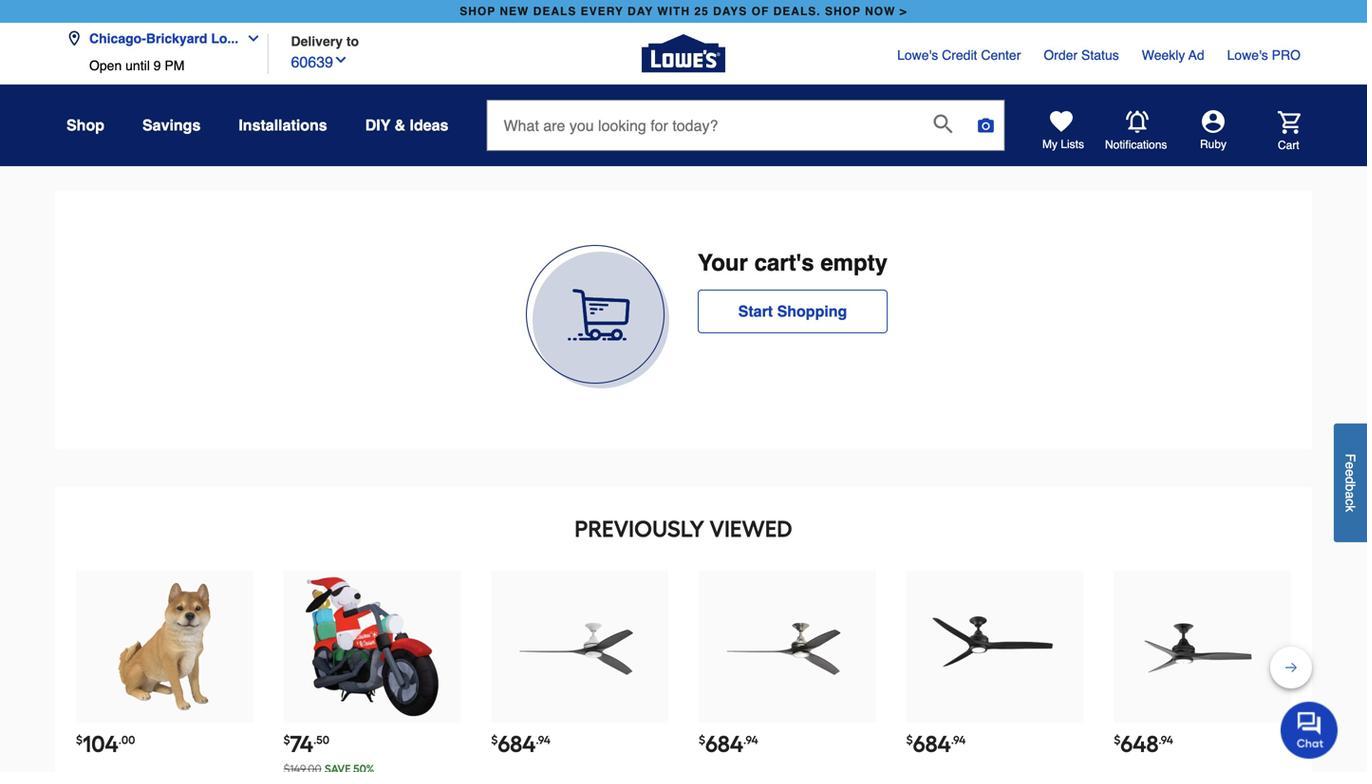 Task type: vqa. For each thing, say whether or not it's contained in the screenshot.
the bottommost 4
no



Task type: locate. For each thing, give the bounding box(es) containing it.
3 684 from the left
[[913, 730, 951, 758]]

pro
[[1272, 47, 1301, 63]]

diy & ideas button
[[365, 108, 449, 142]]

previously viewed
[[575, 515, 793, 543]]

.94 for the fanimation spitfire 48-in black led indoor/outdoor propeller ceiling fan with light remote (3-blade) image
[[1159, 733, 1174, 747]]

2 shop from the left
[[825, 5, 861, 18]]

lowe's home improvement logo image
[[642, 12, 725, 95]]

days
[[713, 5, 748, 18]]

a
[[1343, 491, 1358, 499]]

start shopping button
[[698, 290, 888, 333]]

deals.
[[774, 5, 821, 18]]

1 .94 from the left
[[536, 733, 551, 747]]

f e e d b a c k
[[1343, 454, 1358, 512]]

$
[[76, 733, 83, 747], [284, 733, 290, 747], [491, 733, 498, 747], [699, 733, 706, 747], [907, 733, 913, 747], [1114, 733, 1121, 747]]

e
[[1343, 462, 1358, 469], [1343, 469, 1358, 476]]

lowe's pro
[[1227, 47, 1301, 63]]

684 for fanimation spitfire 60-in brushed nickel led indoor/outdoor propeller ceiling fan with light remote (3-blade) image
[[706, 730, 744, 758]]

1 vertical spatial chevron down image
[[333, 52, 348, 67]]

until
[[125, 58, 150, 73]]

$ inside $ 104 .00
[[76, 733, 83, 747]]

chevron down image
[[238, 31, 261, 46], [333, 52, 348, 67]]

chevron down image inside '60639' button
[[333, 52, 348, 67]]

.94 inside $ 648 .94
[[1159, 733, 1174, 747]]

hi-line gift 15.83-in h x 6.69-in w brown animal garden statue image
[[94, 576, 235, 718]]

f
[[1343, 454, 1358, 462]]

b
[[1343, 484, 1358, 491]]

2 .94 from the left
[[744, 733, 758, 747]]

pm
[[165, 58, 185, 73]]

lo...
[[211, 31, 238, 46]]

2 horizontal spatial 684
[[913, 730, 951, 758]]

e up b
[[1343, 469, 1358, 476]]

.50
[[313, 733, 330, 747]]

60639
[[291, 53, 333, 71]]

1 $ from the left
[[76, 733, 83, 747]]

2 horizontal spatial $ 684 .94
[[907, 730, 966, 758]]

2 $ from the left
[[284, 733, 290, 747]]

shop button
[[66, 108, 104, 142]]

order
[[1044, 47, 1078, 63]]

previously viewed heading
[[74, 510, 1293, 548]]

peanuts 4.5-ft lighted peanuts worldwide snoopy christmas inflatable image
[[301, 576, 443, 718]]

3 .94 from the left
[[951, 733, 966, 747]]

shop left now
[[825, 5, 861, 18]]

0 horizontal spatial lowe's
[[897, 47, 938, 63]]

start shopping
[[738, 302, 847, 320]]

my lists
[[1043, 138, 1084, 151]]

0 horizontal spatial $ 684 .94
[[491, 730, 551, 758]]

fanimation spitfire 60-in black led indoor/outdoor propeller ceiling fan with light remote (3-blade) image
[[924, 576, 1066, 718]]

$ 684 .94 for fanimation spitfire 60-in black led indoor/outdoor propeller ceiling fan with light remote (3-blade) image
[[907, 730, 966, 758]]

lowe's left credit
[[897, 47, 938, 63]]

open
[[89, 58, 122, 73]]

shop new deals every day with 25 days of deals. shop now >
[[460, 5, 908, 18]]

fanimation spitfire 60-in matte white led indoor/outdoor propeller ceiling fan with light remote (3-blade) image
[[509, 576, 651, 718]]

3 $ from the left
[[491, 733, 498, 747]]

installations
[[239, 116, 327, 134]]

my
[[1043, 138, 1058, 151]]

notifications
[[1105, 138, 1167, 151]]

empty
[[821, 250, 888, 276]]

lowe's for lowe's credit center
[[897, 47, 938, 63]]

$ 648 .94
[[1114, 730, 1174, 758]]

>
[[900, 5, 908, 18]]

0 vertical spatial chevron down image
[[238, 31, 261, 46]]

lowe's credit center link
[[897, 46, 1021, 65]]

$ inside $ 74 .50
[[284, 733, 290, 747]]

chevron down image left delivery
[[238, 31, 261, 46]]

74
[[290, 730, 313, 758]]

diy
[[365, 116, 391, 134]]

lists
[[1061, 138, 1084, 151]]

k
[[1343, 505, 1358, 512]]

delivery
[[291, 34, 343, 49]]

1 684 from the left
[[498, 730, 536, 758]]

0 horizontal spatial 684
[[498, 730, 536, 758]]

shopping
[[777, 302, 847, 320]]

4 $ from the left
[[699, 733, 706, 747]]

2 lowe's from the left
[[1227, 47, 1268, 63]]

5 $ from the left
[[907, 733, 913, 747]]

e up d
[[1343, 462, 1358, 469]]

lowe's home improvement lists image
[[1050, 110, 1073, 133]]

6 $ from the left
[[1114, 733, 1121, 747]]

chicago-
[[89, 31, 146, 46]]

camera image
[[977, 116, 996, 135]]

weekly ad
[[1142, 47, 1205, 63]]

$ for the fanimation spitfire 48-in black led indoor/outdoor propeller ceiling fan with light remote (3-blade) image
[[1114, 733, 1121, 747]]

d
[[1343, 476, 1358, 484]]

your
[[698, 250, 748, 276]]

2 $ 684 .94 from the left
[[699, 730, 758, 758]]

1 horizontal spatial shop
[[825, 5, 861, 18]]

3 $ 684 .94 from the left
[[907, 730, 966, 758]]

4 .94 from the left
[[1159, 733, 1174, 747]]

cart link
[[1252, 111, 1301, 153]]

9
[[154, 58, 161, 73]]

1 lowe's from the left
[[897, 47, 938, 63]]

None search field
[[487, 100, 1005, 169]]

.94 for fanimation spitfire 60-in matte white led indoor/outdoor propeller ceiling fan with light remote (3-blade) image
[[536, 733, 551, 747]]

center
[[981, 47, 1021, 63]]

60639 button
[[291, 49, 348, 74]]

$ inside $ 648 .94
[[1114, 733, 1121, 747]]

$ 684 .94 for fanimation spitfire 60-in brushed nickel led indoor/outdoor propeller ceiling fan with light remote (3-blade) image
[[699, 730, 758, 758]]

1 horizontal spatial 684
[[706, 730, 744, 758]]

diy & ideas
[[365, 116, 449, 134]]

chevron down image down 'to' at left top
[[333, 52, 348, 67]]

$ 684 .94
[[491, 730, 551, 758], [699, 730, 758, 758], [907, 730, 966, 758]]

$ 74 .50
[[284, 730, 330, 758]]

$ 104 .00
[[76, 730, 135, 758]]

.94
[[536, 733, 551, 747], [744, 733, 758, 747], [951, 733, 966, 747], [1159, 733, 1174, 747]]

1 horizontal spatial $ 684 .94
[[699, 730, 758, 758]]

savings
[[142, 116, 201, 134]]

f e e d b a c k button
[[1334, 423, 1367, 542]]

0 horizontal spatial shop
[[460, 5, 496, 18]]

shop
[[66, 116, 104, 134]]

lowe's left the pro
[[1227, 47, 1268, 63]]

every
[[581, 5, 624, 18]]

$ for fanimation spitfire 60-in matte white led indoor/outdoor propeller ceiling fan with light remote (3-blade) image
[[491, 733, 498, 747]]

shop
[[460, 5, 496, 18], [825, 5, 861, 18]]

1 horizontal spatial chevron down image
[[333, 52, 348, 67]]

lowe's
[[897, 47, 938, 63], [1227, 47, 1268, 63]]

shop left new
[[460, 5, 496, 18]]

684
[[498, 730, 536, 758], [706, 730, 744, 758], [913, 730, 951, 758]]

1 $ 684 .94 from the left
[[491, 730, 551, 758]]

$ for fanimation spitfire 60-in brushed nickel led indoor/outdoor propeller ceiling fan with light remote (3-blade) image
[[699, 733, 706, 747]]

fanimation spitfire 60-in brushed nickel led indoor/outdoor propeller ceiling fan with light remote (3-blade) image
[[717, 576, 858, 718]]

1 horizontal spatial lowe's
[[1227, 47, 1268, 63]]

2 684 from the left
[[706, 730, 744, 758]]

ruby
[[1200, 138, 1227, 151]]

$ for fanimation spitfire 60-in black led indoor/outdoor propeller ceiling fan with light remote (3-blade) image
[[907, 733, 913, 747]]



Task type: describe. For each thing, give the bounding box(es) containing it.
cart
[[1278, 138, 1300, 152]]

chicago-brickyard lo...
[[89, 31, 238, 46]]

of
[[752, 5, 769, 18]]

weekly ad link
[[1142, 46, 1205, 65]]

to
[[346, 34, 359, 49]]

.94 for fanimation spitfire 60-in black led indoor/outdoor propeller ceiling fan with light remote (3-blade) image
[[951, 733, 966, 747]]

shop new deals every day with 25 days of deals. shop now > link
[[456, 0, 911, 23]]

my lists link
[[1043, 110, 1084, 152]]

credit
[[942, 47, 978, 63]]

ideas
[[410, 116, 449, 134]]

1 shop from the left
[[460, 5, 496, 18]]

chat invite button image
[[1281, 701, 1339, 759]]

order status
[[1044, 47, 1119, 63]]

.00
[[118, 733, 135, 747]]

deals
[[533, 5, 577, 18]]

ruby button
[[1168, 110, 1259, 152]]

fanimation spitfire 48-in black led indoor/outdoor propeller ceiling fan with light remote (3-blade) image
[[1132, 576, 1274, 718]]

start
[[738, 302, 773, 320]]

weekly
[[1142, 47, 1185, 63]]

684 for fanimation spitfire 60-in black led indoor/outdoor propeller ceiling fan with light remote (3-blade) image
[[913, 730, 951, 758]]

$ 684 .94 for fanimation spitfire 60-in matte white led indoor/outdoor propeller ceiling fan with light remote (3-blade) image
[[491, 730, 551, 758]]

Search Query text field
[[488, 101, 919, 150]]

lowe's for lowe's pro
[[1227, 47, 1268, 63]]

installations button
[[239, 108, 327, 142]]

684 for fanimation spitfire 60-in matte white led indoor/outdoor propeller ceiling fan with light remote (3-blade) image
[[498, 730, 536, 758]]

lowe's home improvement notification center image
[[1126, 110, 1149, 133]]

$ for hi-line gift 15.83-in h x 6.69-in w brown animal garden statue image
[[76, 733, 83, 747]]

104
[[83, 730, 118, 758]]

brickyard
[[146, 31, 207, 46]]

lowe's home improvement cart image
[[1278, 111, 1301, 134]]

previously
[[575, 515, 705, 543]]

open until 9 pm
[[89, 58, 185, 73]]

savings button
[[142, 108, 201, 142]]

search image
[[934, 114, 953, 133]]

chicago-brickyard lo... button
[[66, 19, 269, 58]]

ad
[[1189, 47, 1205, 63]]

order status link
[[1044, 46, 1119, 65]]

cart's
[[755, 250, 814, 276]]

with
[[657, 5, 690, 18]]

0 horizontal spatial chevron down image
[[238, 31, 261, 46]]

now
[[865, 5, 896, 18]]

status
[[1082, 47, 1119, 63]]

lowe's pro link
[[1227, 46, 1301, 65]]

.94 for fanimation spitfire 60-in brushed nickel led indoor/outdoor propeller ceiling fan with light remote (3-blade) image
[[744, 733, 758, 747]]

delivery to
[[291, 34, 359, 49]]

1 e from the top
[[1343, 462, 1358, 469]]

648
[[1121, 730, 1159, 758]]

viewed
[[710, 515, 793, 543]]

location image
[[66, 31, 82, 46]]

25
[[695, 5, 709, 18]]

2 e from the top
[[1343, 469, 1358, 476]]

your cart's empty
[[698, 250, 888, 276]]

&
[[395, 116, 406, 134]]

new
[[500, 5, 529, 18]]

lowe's credit center
[[897, 47, 1021, 63]]

c
[[1343, 499, 1358, 505]]

day
[[628, 5, 653, 18]]



